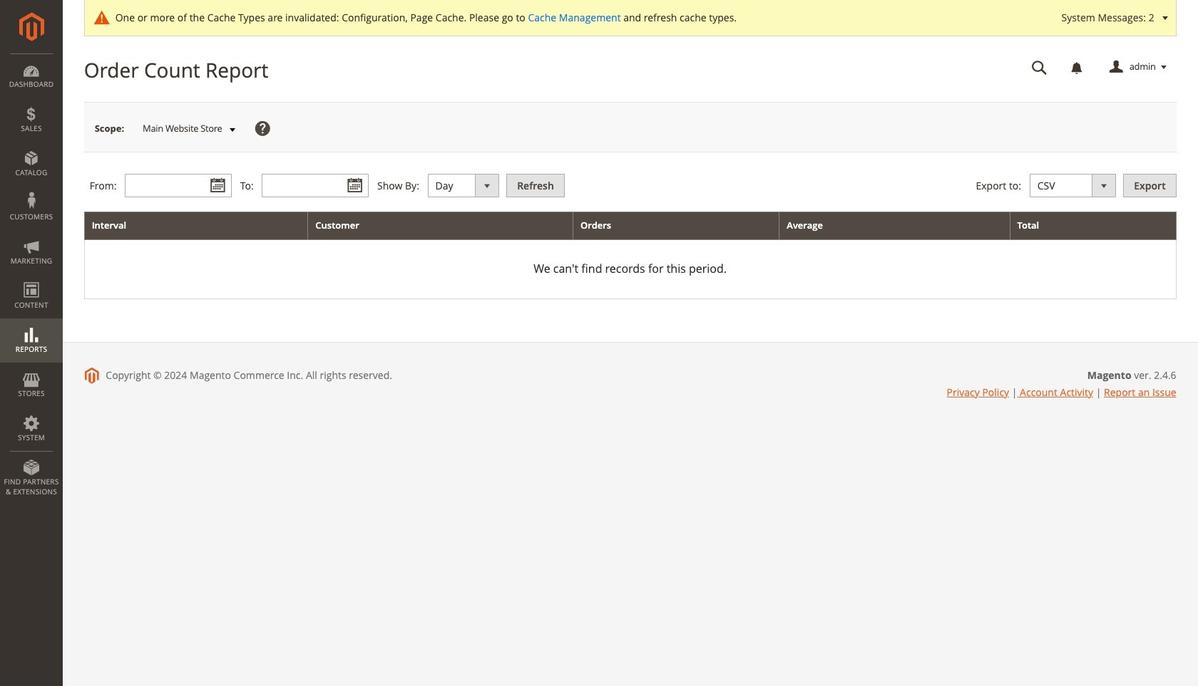 Task type: locate. For each thing, give the bounding box(es) containing it.
None text field
[[1022, 55, 1057, 80], [262, 174, 369, 198], [1022, 55, 1057, 80], [262, 174, 369, 198]]

menu bar
[[0, 53, 63, 504]]

None text field
[[125, 174, 232, 198]]



Task type: describe. For each thing, give the bounding box(es) containing it.
magento admin panel image
[[19, 12, 44, 41]]



